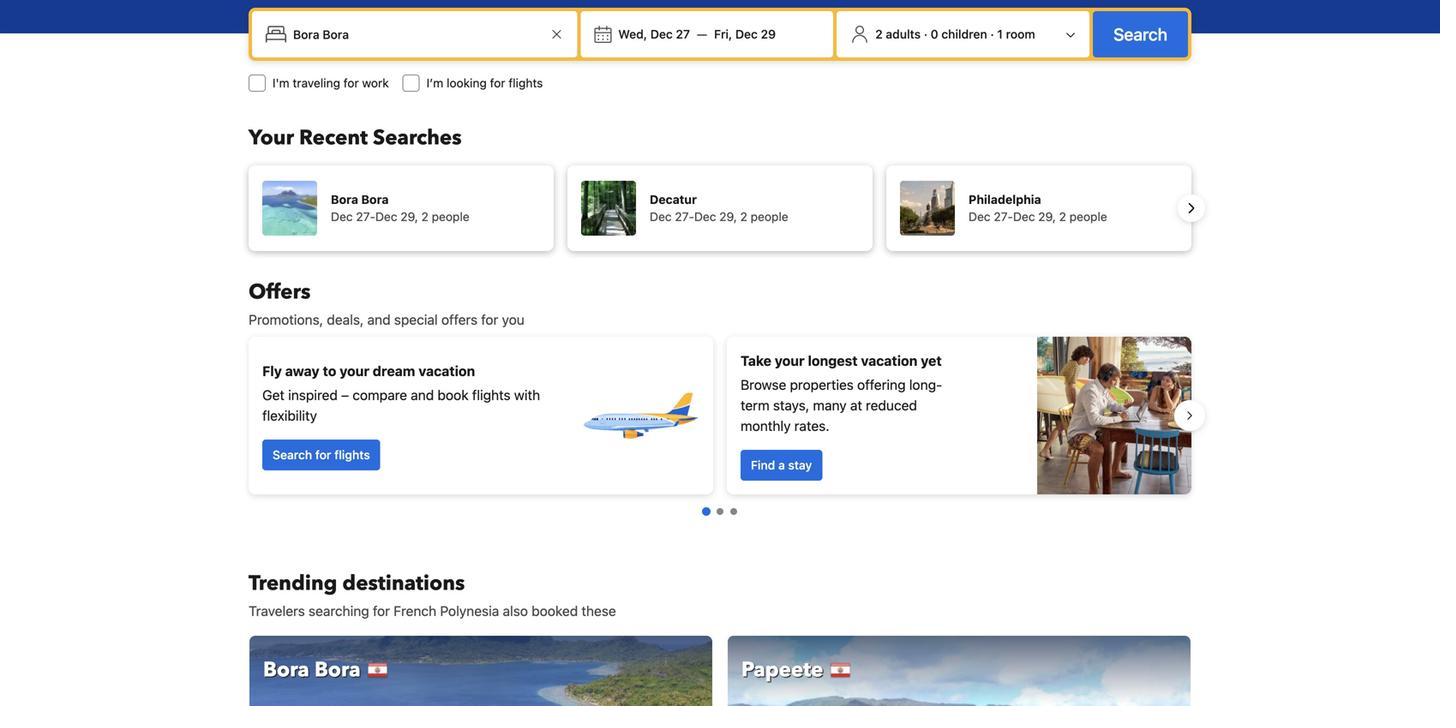 Task type: vqa. For each thing, say whether or not it's contained in the screenshot.
the 27
yes



Task type: locate. For each thing, give the bounding box(es) containing it.
flexibility
[[262, 408, 317, 424]]

vacation
[[861, 353, 918, 369], [419, 363, 475, 379]]

27-
[[356, 210, 375, 224], [675, 210, 694, 224], [994, 210, 1013, 224]]

wed, dec 27 button
[[612, 19, 697, 50]]

browse
[[741, 377, 787, 393]]

1 vertical spatial region
[[235, 330, 1206, 502]]

2 inside "dropdown button"
[[876, 27, 883, 41]]

also
[[503, 603, 528, 620]]

your recent searches
[[249, 124, 462, 152]]

away
[[285, 363, 320, 379]]

papeete
[[742, 656, 824, 685]]

people inside philadelphia dec 27-dec 29, 2 people
[[1070, 210, 1108, 224]]

for inside the trending destinations travelers searching for french polynesia also booked these
[[373, 603, 390, 620]]

1 27- from the left
[[356, 210, 375, 224]]

flights left with
[[472, 387, 511, 403]]

· left 1
[[991, 27, 994, 41]]

1 horizontal spatial 29,
[[720, 210, 737, 224]]

3 29, from the left
[[1039, 210, 1056, 224]]

bora
[[331, 192, 358, 207], [361, 192, 389, 207], [263, 656, 309, 685], [315, 656, 361, 685]]

29,
[[401, 210, 418, 224], [720, 210, 737, 224], [1039, 210, 1056, 224]]

2 29, from the left
[[720, 210, 737, 224]]

to
[[323, 363, 336, 379]]

1 people from the left
[[432, 210, 470, 224]]

properties
[[790, 377, 854, 393]]

1 horizontal spatial your
[[775, 353, 805, 369]]

27
[[676, 27, 690, 41]]

region containing take your longest vacation yet
[[235, 330, 1206, 502]]

27- down decatur
[[675, 210, 694, 224]]

29, inside decatur dec 27-dec 29, 2 people
[[720, 210, 737, 224]]

1 horizontal spatial ·
[[991, 27, 994, 41]]

take
[[741, 353, 772, 369]]

1 horizontal spatial and
[[411, 387, 434, 403]]

for left the you
[[481, 312, 498, 328]]

2 horizontal spatial people
[[1070, 210, 1108, 224]]

many
[[813, 397, 847, 414]]

0 horizontal spatial search
[[273, 448, 312, 462]]

search inside 'search' button
[[1114, 24, 1168, 44]]

inspired
[[288, 387, 338, 403]]

rates.
[[795, 418, 830, 434]]

next image
[[1182, 198, 1202, 219]]

2 inside philadelphia dec 27-dec 29, 2 people
[[1059, 210, 1067, 224]]

2 people from the left
[[751, 210, 789, 224]]

and left book
[[411, 387, 434, 403]]

for
[[344, 76, 359, 90], [490, 76, 505, 90], [481, 312, 498, 328], [315, 448, 331, 462], [373, 603, 390, 620]]

bora bora link
[[249, 635, 713, 707]]

flights
[[509, 76, 543, 90], [472, 387, 511, 403], [334, 448, 370, 462]]

0 horizontal spatial 27-
[[356, 210, 375, 224]]

fri, dec 29 button
[[707, 19, 783, 50]]

adults
[[886, 27, 921, 41]]

0 vertical spatial search
[[1114, 24, 1168, 44]]

find a stay link
[[741, 450, 823, 481]]

1 region from the top
[[235, 159, 1206, 258]]

vacation up book
[[419, 363, 475, 379]]

0 vertical spatial flights
[[509, 76, 543, 90]]

progress bar
[[702, 508, 737, 516]]

3 people from the left
[[1070, 210, 1108, 224]]

27- inside decatur dec 27-dec 29, 2 people
[[675, 210, 694, 224]]

main content
[[235, 278, 1206, 707]]

2
[[876, 27, 883, 41], [421, 210, 429, 224], [740, 210, 748, 224], [1059, 210, 1067, 224]]

0 horizontal spatial your
[[340, 363, 370, 379]]

· left '0'
[[924, 27, 928, 41]]

2 vertical spatial flights
[[334, 448, 370, 462]]

27- down philadelphia
[[994, 210, 1013, 224]]

these
[[582, 603, 616, 620]]

2 27- from the left
[[675, 210, 694, 224]]

fri,
[[714, 27, 732, 41]]

29, inside philadelphia dec 27-dec 29, 2 people
[[1039, 210, 1056, 224]]

offers promotions, deals, and special offers for you
[[249, 278, 525, 328]]

29, inside bora bora dec 27-dec 29, 2 people
[[401, 210, 418, 224]]

0
[[931, 27, 939, 41]]

and right "deals,"
[[367, 312, 391, 328]]

search for flights
[[273, 448, 370, 462]]

people
[[432, 210, 470, 224], [751, 210, 789, 224], [1070, 210, 1108, 224]]

1 29, from the left
[[401, 210, 418, 224]]

people inside decatur dec 27-dec 29, 2 people
[[751, 210, 789, 224]]

vacation up offering
[[861, 353, 918, 369]]

1 vertical spatial flights
[[472, 387, 511, 403]]

1 horizontal spatial search
[[1114, 24, 1168, 44]]

1 vertical spatial and
[[411, 387, 434, 403]]

your
[[775, 353, 805, 369], [340, 363, 370, 379]]

0 horizontal spatial vacation
[[419, 363, 475, 379]]

1 · from the left
[[924, 27, 928, 41]]

dream
[[373, 363, 415, 379]]

0 vertical spatial region
[[235, 159, 1206, 258]]

and
[[367, 312, 391, 328], [411, 387, 434, 403]]

·
[[924, 27, 928, 41], [991, 27, 994, 41]]

2 horizontal spatial 27-
[[994, 210, 1013, 224]]

1 horizontal spatial people
[[751, 210, 789, 224]]

0 vertical spatial and
[[367, 312, 391, 328]]

dec
[[651, 27, 673, 41], [736, 27, 758, 41], [331, 210, 353, 224], [375, 210, 397, 224], [650, 210, 672, 224], [694, 210, 716, 224], [969, 210, 991, 224], [1013, 210, 1035, 224]]

search button
[[1093, 11, 1188, 57]]

papeete link
[[727, 635, 1192, 707]]

search
[[1114, 24, 1168, 44], [273, 448, 312, 462]]

flights down –
[[334, 448, 370, 462]]

0 horizontal spatial people
[[432, 210, 470, 224]]

philadelphia
[[969, 192, 1042, 207]]

2 · from the left
[[991, 27, 994, 41]]

1
[[997, 27, 1003, 41]]

for left french
[[373, 603, 390, 620]]

long-
[[910, 377, 943, 393]]

reduced
[[866, 397, 917, 414]]

trending
[[249, 570, 337, 598]]

search inside search for flights link
[[273, 448, 312, 462]]

0 horizontal spatial and
[[367, 312, 391, 328]]

27- for philadelphia dec 27-dec 29, 2 people
[[994, 210, 1013, 224]]

your right to
[[340, 363, 370, 379]]

2 region from the top
[[235, 330, 1206, 502]]

i'm
[[427, 76, 444, 90]]

27- down your recent searches
[[356, 210, 375, 224]]

1 horizontal spatial 27-
[[675, 210, 694, 224]]

27- inside philadelphia dec 27-dec 29, 2 people
[[994, 210, 1013, 224]]

flights inside fly away to your dream vacation get inspired – compare and book flights with flexibility
[[472, 387, 511, 403]]

flights right looking
[[509, 76, 543, 90]]

2 horizontal spatial 29,
[[1039, 210, 1056, 224]]

1 horizontal spatial vacation
[[861, 353, 918, 369]]

get
[[262, 387, 285, 403]]

0 horizontal spatial ·
[[924, 27, 928, 41]]

1 vertical spatial search
[[273, 448, 312, 462]]

region
[[235, 159, 1206, 258], [235, 330, 1206, 502]]

2 inside bora bora dec 27-dec 29, 2 people
[[421, 210, 429, 224]]

your inside fly away to your dream vacation get inspired – compare and book flights with flexibility
[[340, 363, 370, 379]]

your right 'take'
[[775, 353, 805, 369]]

3 27- from the left
[[994, 210, 1013, 224]]

0 horizontal spatial 29,
[[401, 210, 418, 224]]



Task type: describe. For each thing, give the bounding box(es) containing it.
–
[[341, 387, 349, 403]]

people for philadelphia dec 27-dec 29, 2 people
[[1070, 210, 1108, 224]]

2 adults · 0 children · 1 room
[[876, 27, 1036, 41]]

searching
[[309, 603, 369, 620]]

2 inside decatur dec 27-dec 29, 2 people
[[740, 210, 748, 224]]

promotions,
[[249, 312, 323, 328]]

fly away to your dream vacation image
[[580, 356, 700, 476]]

people inside bora bora dec 27-dec 29, 2 people
[[432, 210, 470, 224]]

bora bora
[[263, 656, 361, 685]]

room
[[1006, 27, 1036, 41]]

a
[[779, 458, 785, 472]]

wed,
[[619, 27, 648, 41]]

search for search for flights
[[273, 448, 312, 462]]

stays,
[[773, 397, 810, 414]]

compare
[[353, 387, 407, 403]]

polynesia
[[440, 603, 499, 620]]

region containing bora bora
[[235, 159, 1206, 258]]

29, for decatur dec 27-dec 29, 2 people
[[720, 210, 737, 224]]

yet
[[921, 353, 942, 369]]

monthly
[[741, 418, 791, 434]]

Where are you going? field
[[286, 19, 547, 50]]

recent
[[299, 124, 368, 152]]

work
[[362, 76, 389, 90]]

special
[[394, 312, 438, 328]]

find
[[751, 458, 775, 472]]

decatur
[[650, 192, 697, 207]]

take your longest vacation yet image
[[1038, 337, 1192, 495]]

booked
[[532, 603, 578, 620]]

longest
[[808, 353, 858, 369]]

for right looking
[[490, 76, 505, 90]]

fly
[[262, 363, 282, 379]]

i'm looking for flights
[[427, 76, 543, 90]]

27- inside bora bora dec 27-dec 29, 2 people
[[356, 210, 375, 224]]

fly away to your dream vacation get inspired – compare and book flights with flexibility
[[262, 363, 540, 424]]

i'm
[[273, 76, 290, 90]]

27- for decatur dec 27-dec 29, 2 people
[[675, 210, 694, 224]]

searches
[[373, 124, 462, 152]]

french
[[394, 603, 437, 620]]

you
[[502, 312, 525, 328]]

offering
[[858, 377, 906, 393]]

travelers
[[249, 603, 305, 620]]

people for decatur dec 27-dec 29, 2 people
[[751, 210, 789, 224]]

stay
[[788, 458, 812, 472]]

main content containing offers
[[235, 278, 1206, 707]]

destinations
[[342, 570, 465, 598]]

term
[[741, 397, 770, 414]]

book
[[438, 387, 469, 403]]

and inside fly away to your dream vacation get inspired – compare and book flights with flexibility
[[411, 387, 434, 403]]

deals,
[[327, 312, 364, 328]]

29
[[761, 27, 776, 41]]

vacation inside take your longest vacation yet browse properties offering long- term stays, many at reduced monthly rates.
[[861, 353, 918, 369]]

for left work
[[344, 76, 359, 90]]

offers
[[249, 278, 311, 307]]

2 adults · 0 children · 1 room button
[[844, 18, 1083, 51]]

wed, dec 27 — fri, dec 29
[[619, 27, 776, 41]]

your
[[249, 124, 294, 152]]

offers
[[441, 312, 478, 328]]

—
[[697, 27, 707, 41]]

your inside take your longest vacation yet browse properties offering long- term stays, many at reduced monthly rates.
[[775, 353, 805, 369]]

philadelphia dec 27-dec 29, 2 people
[[969, 192, 1108, 224]]

traveling
[[293, 76, 340, 90]]

29, for philadelphia dec 27-dec 29, 2 people
[[1039, 210, 1056, 224]]

find a stay
[[751, 458, 812, 472]]

and inside the offers promotions, deals, and special offers for you
[[367, 312, 391, 328]]

progress bar inside main content
[[702, 508, 737, 516]]

search for search
[[1114, 24, 1168, 44]]

children
[[942, 27, 988, 41]]

with
[[514, 387, 540, 403]]

decatur dec 27-dec 29, 2 people
[[650, 192, 789, 224]]

search for flights link
[[262, 440, 380, 471]]

at
[[850, 397, 862, 414]]

looking
[[447, 76, 487, 90]]

trending destinations travelers searching for french polynesia also booked these
[[249, 570, 616, 620]]

take your longest vacation yet browse properties offering long- term stays, many at reduced monthly rates.
[[741, 353, 943, 434]]

for inside the offers promotions, deals, and special offers for you
[[481, 312, 498, 328]]

i'm traveling for work
[[273, 76, 389, 90]]

bora bora dec 27-dec 29, 2 people
[[331, 192, 470, 224]]

vacation inside fly away to your dream vacation get inspired – compare and book flights with flexibility
[[419, 363, 475, 379]]

for down the flexibility
[[315, 448, 331, 462]]



